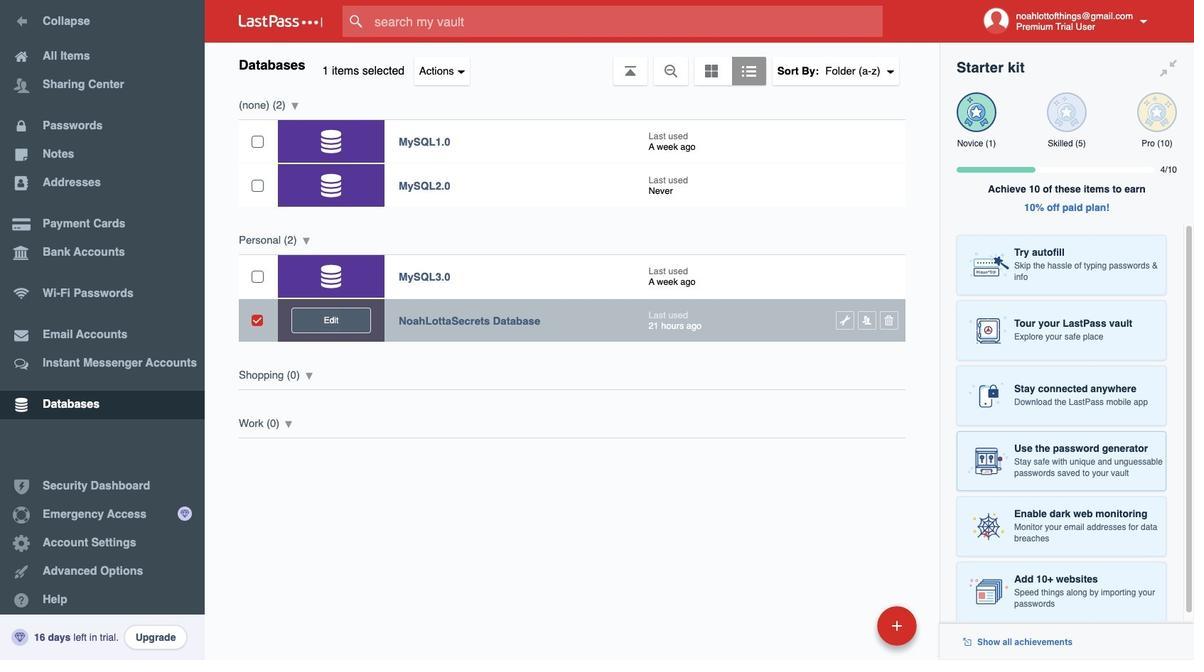 Task type: locate. For each thing, give the bounding box(es) containing it.
main navigation navigation
[[0, 0, 205, 661]]

new item navigation
[[780, 602, 926, 661]]

new item element
[[780, 606, 922, 646]]

vault options navigation
[[205, 43, 940, 85]]



Task type: vqa. For each thing, say whether or not it's contained in the screenshot.
New item Image at the bottom of the page
no



Task type: describe. For each thing, give the bounding box(es) containing it.
search my vault text field
[[343, 6, 911, 37]]

lastpass image
[[239, 15, 323, 28]]

Search search field
[[343, 6, 911, 37]]



